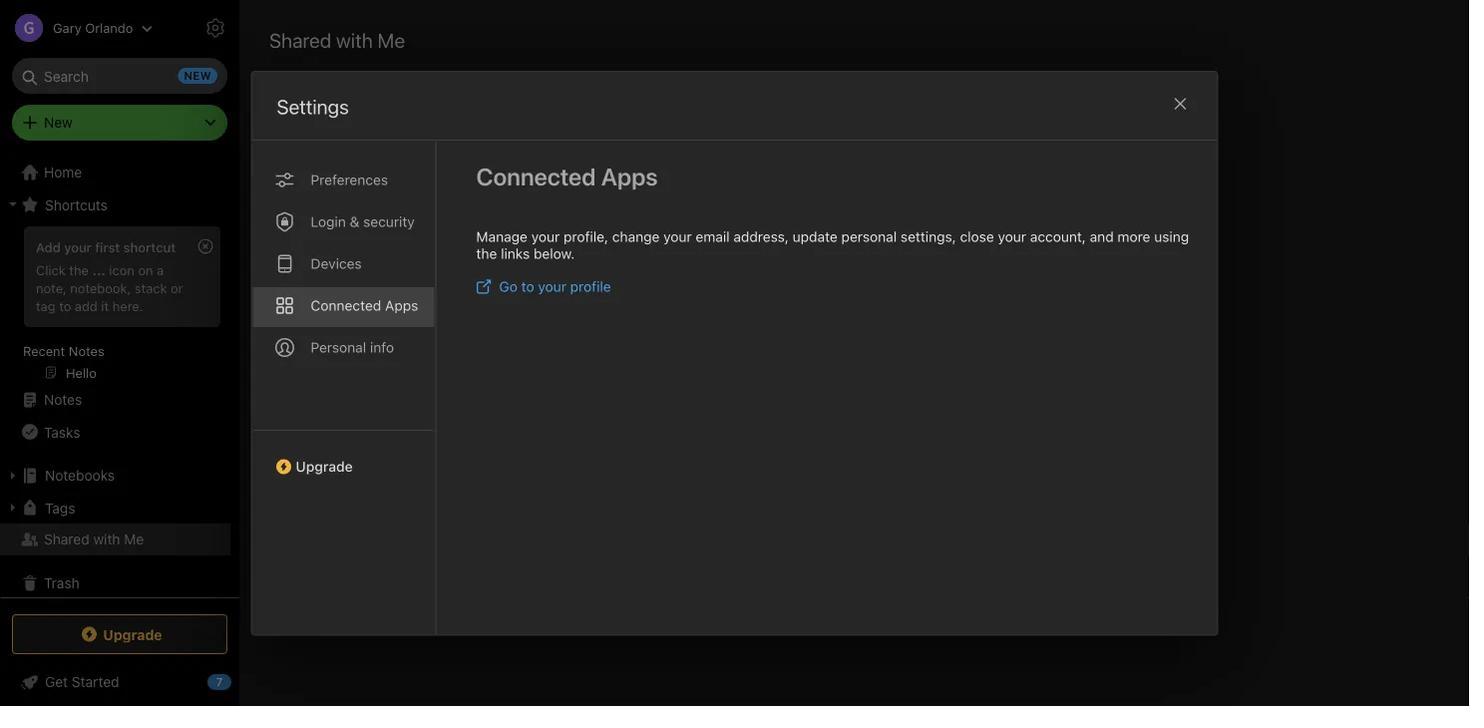 Task type: locate. For each thing, give the bounding box(es) containing it.
shared up settings
[[269, 28, 332, 51]]

1 vertical spatial to
[[59, 298, 71, 313]]

upgrade
[[296, 458, 353, 475], [103, 626, 162, 643]]

1 vertical spatial upgrade
[[103, 626, 162, 643]]

or
[[171, 280, 183, 295]]

update
[[793, 228, 838, 245]]

apps up info
[[385, 297, 418, 314]]

notes
[[69, 343, 104, 358], [44, 392, 82, 408]]

shared with me link
[[0, 524, 231, 556]]

apps up change
[[601, 162, 658, 190]]

connected apps up profile,
[[476, 162, 658, 190]]

click the ...
[[36, 262, 106, 277]]

shared
[[269, 28, 332, 51], [44, 531, 90, 548]]

tree
[[0, 157, 239, 612]]

expand tags image
[[5, 500, 21, 516]]

recent notes
[[23, 343, 104, 358]]

connected up manage
[[476, 162, 596, 190]]

tasks
[[44, 424, 80, 440]]

with inside shared with me element
[[336, 28, 373, 51]]

connected apps up personal info
[[311, 297, 418, 314]]

1 horizontal spatial connected apps
[[476, 162, 658, 190]]

0 horizontal spatial connected
[[311, 297, 382, 314]]

to right "go"
[[522, 278, 535, 295]]

upgrade button
[[252, 430, 436, 483], [12, 615, 228, 655]]

1 vertical spatial apps
[[385, 297, 418, 314]]

0 vertical spatial notes
[[69, 343, 104, 358]]

tab list containing preferences
[[252, 140, 437, 635]]

0 vertical spatial me
[[378, 28, 405, 51]]

your left email
[[664, 228, 692, 245]]

here.
[[113, 298, 143, 313]]

notebook,
[[70, 280, 131, 295]]

with
[[336, 28, 373, 51], [93, 531, 120, 548]]

0 vertical spatial with
[[336, 28, 373, 51]]

tags button
[[0, 492, 231, 524]]

new button
[[12, 105, 228, 141]]

None search field
[[26, 58, 214, 94]]

shortcuts
[[45, 196, 108, 213]]

first
[[95, 239, 120, 254]]

address,
[[734, 228, 789, 245]]

notes up tasks
[[44, 392, 82, 408]]

personal
[[311, 339, 366, 356]]

me
[[378, 28, 405, 51], [124, 531, 144, 548]]

devices
[[311, 255, 362, 272]]

the inside manage your profile, change your email address, update personal settings, close your account, and more using the links below.
[[476, 245, 497, 262]]

your
[[532, 228, 560, 245], [664, 228, 692, 245], [998, 228, 1027, 245], [64, 239, 92, 254], [538, 278, 567, 295]]

1 horizontal spatial connected
[[476, 162, 596, 190]]

with up settings
[[336, 28, 373, 51]]

login & security
[[311, 213, 415, 230]]

0 horizontal spatial shared
[[44, 531, 90, 548]]

notes right recent
[[69, 343, 104, 358]]

group
[[0, 221, 231, 392]]

recent
[[23, 343, 65, 358]]

0 vertical spatial shared with me
[[269, 28, 405, 51]]

settings image
[[204, 16, 228, 40]]

your up click the ... at the left top
[[64, 239, 92, 254]]

0 horizontal spatial the
[[69, 262, 89, 277]]

0 horizontal spatial me
[[124, 531, 144, 548]]

0 horizontal spatial to
[[59, 298, 71, 313]]

your down below.
[[538, 278, 567, 295]]

shared with me down tags button at the left of the page
[[44, 531, 144, 548]]

0 vertical spatial to
[[522, 278, 535, 295]]

with inside shared with me link
[[93, 531, 120, 548]]

home
[[44, 164, 82, 181]]

0 horizontal spatial upgrade button
[[12, 615, 228, 655]]

personal
[[842, 228, 897, 245]]

0 horizontal spatial apps
[[385, 297, 418, 314]]

notebooks link
[[0, 460, 231, 492]]

Search text field
[[26, 58, 214, 94]]

connected
[[476, 162, 596, 190], [311, 297, 382, 314]]

apps inside tab list
[[385, 297, 418, 314]]

the left ...
[[69, 262, 89, 277]]

connected apps
[[476, 162, 658, 190], [311, 297, 418, 314]]

0 horizontal spatial shared with me
[[44, 531, 144, 548]]

group containing add your first shortcut
[[0, 221, 231, 392]]

to right tag at top left
[[59, 298, 71, 313]]

1 horizontal spatial upgrade button
[[252, 430, 436, 483]]

shared with me element
[[239, 0, 1470, 706]]

settings,
[[901, 228, 957, 245]]

using
[[1155, 228, 1190, 245]]

manage
[[476, 228, 528, 245]]

shared with me
[[269, 28, 405, 51], [44, 531, 144, 548]]

shared with me up settings
[[269, 28, 405, 51]]

1 vertical spatial shared with me
[[44, 531, 144, 548]]

1 horizontal spatial with
[[336, 28, 373, 51]]

1 horizontal spatial shared with me
[[269, 28, 405, 51]]

connected apps inside tab list
[[311, 297, 418, 314]]

to
[[522, 278, 535, 295], [59, 298, 71, 313]]

1 vertical spatial upgrade button
[[12, 615, 228, 655]]

1 horizontal spatial the
[[476, 245, 497, 262]]

notes link
[[0, 384, 231, 416]]

0 vertical spatial apps
[[601, 162, 658, 190]]

the
[[476, 245, 497, 262], [69, 262, 89, 277]]

0 vertical spatial upgrade
[[296, 458, 353, 475]]

with down tags button at the left of the page
[[93, 531, 120, 548]]

1 horizontal spatial apps
[[601, 162, 658, 190]]

on
[[138, 262, 153, 277]]

tab list
[[252, 140, 437, 635]]

connected up personal info
[[311, 297, 382, 314]]

upgrade button inside tab list
[[252, 430, 436, 483]]

0 horizontal spatial connected apps
[[311, 297, 418, 314]]

apps
[[601, 162, 658, 190], [385, 297, 418, 314]]

icon
[[109, 262, 135, 277]]

1 vertical spatial shared
[[44, 531, 90, 548]]

1 vertical spatial connected apps
[[311, 297, 418, 314]]

the down manage
[[476, 245, 497, 262]]

home link
[[0, 157, 239, 189]]

stack
[[135, 280, 167, 295]]

1 vertical spatial connected
[[311, 297, 382, 314]]

shared down tags
[[44, 531, 90, 548]]

note,
[[36, 280, 67, 295]]

add your first shortcut
[[36, 239, 176, 254]]

0 horizontal spatial with
[[93, 531, 120, 548]]

below.
[[534, 245, 575, 262]]

your up below.
[[532, 228, 560, 245]]

0 vertical spatial upgrade button
[[252, 430, 436, 483]]

0 vertical spatial shared
[[269, 28, 332, 51]]

1 vertical spatial with
[[93, 531, 120, 548]]

profile,
[[564, 228, 609, 245]]



Task type: describe. For each thing, give the bounding box(es) containing it.
add
[[75, 298, 98, 313]]

&
[[350, 213, 360, 230]]

expand notebooks image
[[5, 468, 21, 484]]

change
[[612, 228, 660, 245]]

connected inside tab list
[[311, 297, 382, 314]]

shortcuts button
[[0, 189, 231, 221]]

info
[[370, 339, 394, 356]]

links
[[501, 245, 530, 262]]

new
[[44, 114, 73, 131]]

go
[[499, 278, 518, 295]]

0 horizontal spatial upgrade
[[103, 626, 162, 643]]

close image
[[1169, 92, 1193, 116]]

preferences
[[311, 171, 388, 188]]

tasks button
[[0, 416, 231, 448]]

your inside group
[[64, 239, 92, 254]]

icon on a note, notebook, stack or tag to add it here.
[[36, 262, 183, 313]]

1 vertical spatial notes
[[44, 392, 82, 408]]

personal info
[[311, 339, 394, 356]]

1 horizontal spatial to
[[522, 278, 535, 295]]

shortcut
[[123, 239, 176, 254]]

notebooks
[[45, 467, 115, 484]]

tags
[[45, 500, 75, 516]]

profile
[[571, 278, 611, 295]]

tag
[[36, 298, 55, 313]]

0 vertical spatial connected apps
[[476, 162, 658, 190]]

click
[[36, 262, 66, 277]]

a
[[157, 262, 164, 277]]

1 horizontal spatial shared
[[269, 28, 332, 51]]

to inside icon on a note, notebook, stack or tag to add it here.
[[59, 298, 71, 313]]

email
[[696, 228, 730, 245]]

1 vertical spatial me
[[124, 531, 144, 548]]

close
[[960, 228, 995, 245]]

settings
[[277, 95, 349, 118]]

add
[[36, 239, 61, 254]]

1 horizontal spatial me
[[378, 28, 405, 51]]

your right close
[[998, 228, 1027, 245]]

go to your profile
[[499, 278, 611, 295]]

tree containing home
[[0, 157, 239, 612]]

it
[[101, 298, 109, 313]]

manage your profile, change your email address, update personal settings, close your account, and more using the links below.
[[476, 228, 1190, 262]]

login
[[311, 213, 346, 230]]

trash link
[[0, 568, 231, 600]]

and
[[1090, 228, 1114, 245]]

shared inside tree
[[44, 531, 90, 548]]

trash
[[44, 575, 80, 592]]

0 vertical spatial connected
[[476, 162, 596, 190]]

...
[[92, 262, 106, 277]]

more
[[1118, 228, 1151, 245]]

account,
[[1031, 228, 1087, 245]]

1 horizontal spatial upgrade
[[296, 458, 353, 475]]

security
[[363, 213, 415, 230]]

go to your profile button
[[476, 278, 611, 295]]



Task type: vqa. For each thing, say whether or not it's contained in the screenshot.
"Shared with Me" element
yes



